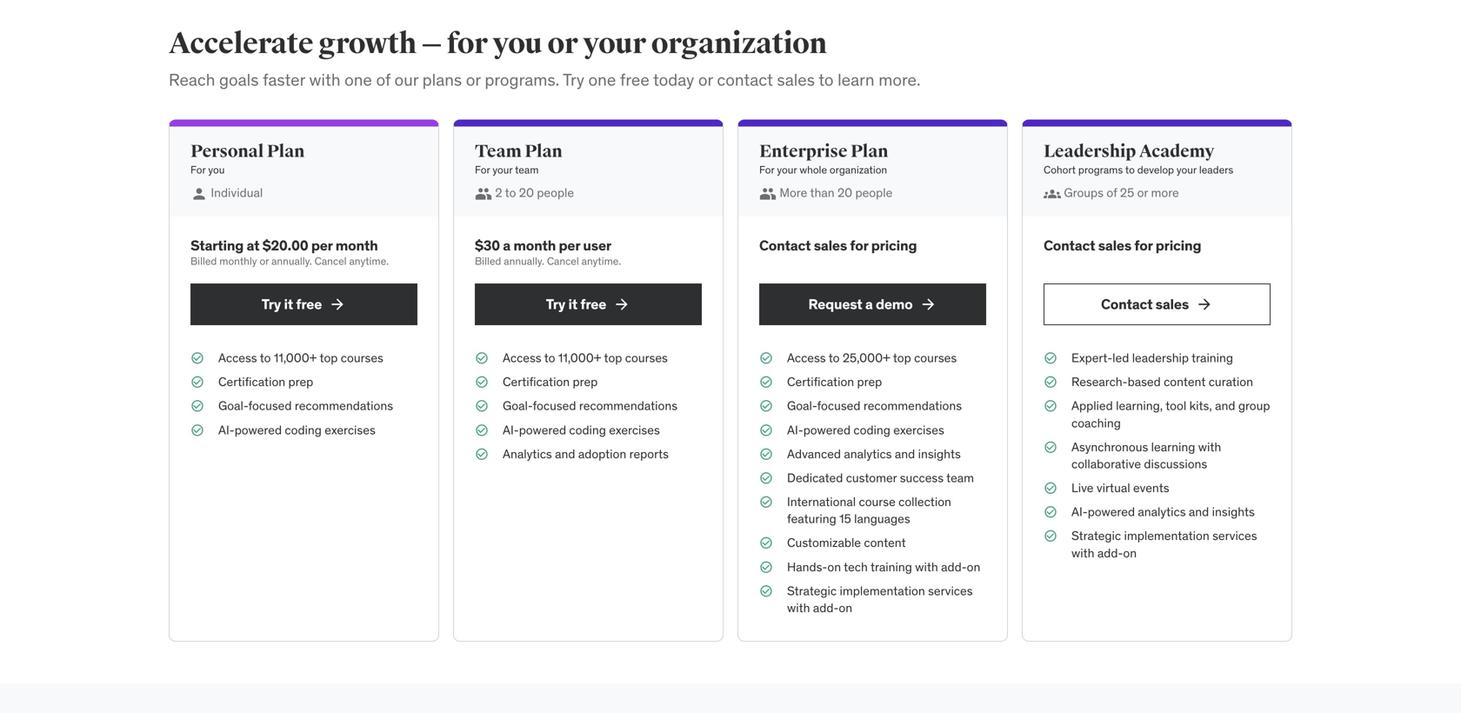 Task type: locate. For each thing, give the bounding box(es) containing it.
0 horizontal spatial recommendations
[[295, 398, 393, 414]]

organization up 'more than 20 people'
[[830, 163, 887, 177]]

0 horizontal spatial free
[[296, 295, 322, 313]]

for for enterprise plan
[[759, 163, 775, 177]]

0 horizontal spatial access to 11,000+ top courses
[[218, 350, 383, 366]]

1 access from the left
[[218, 350, 257, 366]]

pricing down more
[[1156, 236, 1202, 254]]

or right the plans
[[466, 69, 481, 90]]

implementation down the ai-powered analytics and insights
[[1124, 528, 1210, 544]]

15
[[840, 511, 851, 527]]

for for personal plan
[[190, 163, 206, 177]]

training for tech
[[871, 559, 912, 575]]

1 11,000+ from the left
[[274, 350, 317, 366]]

add-
[[1098, 545, 1123, 561], [941, 559, 967, 575], [813, 600, 839, 616]]

1 horizontal spatial free
[[581, 295, 606, 313]]

free down starting at $20.00 per month billed monthly or annually. cancel anytime.
[[296, 295, 322, 313]]

2 horizontal spatial for
[[759, 163, 775, 177]]

content up hands-on tech training with add-on
[[864, 535, 906, 551]]

a
[[503, 236, 511, 254], [865, 295, 873, 313]]

0 horizontal spatial strategic
[[787, 583, 837, 599]]

and left adoption
[[555, 446, 575, 462]]

for down personal
[[190, 163, 206, 177]]

2 top from the left
[[604, 350, 622, 366]]

contact down groups
[[1044, 236, 1095, 254]]

3 top from the left
[[893, 350, 911, 366]]

1 vertical spatial implementation
[[840, 583, 925, 599]]

add- down 'hands-'
[[813, 600, 839, 616]]

2 horizontal spatial false image
[[1196, 296, 1213, 313]]

1 horizontal spatial plan
[[525, 141, 562, 162]]

1 horizontal spatial recommendations
[[579, 398, 678, 414]]

request a demo link
[[759, 284, 986, 325]]

1 try it free link from the left
[[190, 284, 418, 325]]

1 horizontal spatial false image
[[920, 296, 937, 313]]

powered
[[235, 422, 282, 438], [519, 422, 566, 438], [803, 422, 851, 438], [1088, 504, 1135, 520]]

2 certification from the left
[[503, 374, 570, 390]]

try it free link down starting at $20.00 per month billed monthly or annually. cancel anytime.
[[190, 284, 418, 325]]

1 vertical spatial of
[[1107, 185, 1117, 200]]

per inside starting at $20.00 per month billed monthly or annually. cancel anytime.
[[311, 236, 333, 254]]

access for personal
[[218, 350, 257, 366]]

annually.
[[271, 254, 312, 268], [504, 254, 544, 268]]

2 courses from the left
[[625, 350, 668, 366]]

2 horizontal spatial ai-powered coding exercises
[[787, 422, 944, 438]]

xsmall image
[[190, 350, 204, 367], [190, 374, 204, 391], [1044, 374, 1058, 391], [475, 398, 489, 415], [759, 398, 773, 415], [1044, 398, 1058, 415], [475, 422, 489, 439], [759, 422, 773, 439], [1044, 439, 1058, 456], [759, 446, 773, 463], [1044, 480, 1058, 497], [759, 494, 773, 511], [1044, 504, 1058, 521], [1044, 528, 1058, 545]]

starting
[[190, 236, 244, 254]]

analytics up customer
[[844, 446, 892, 462]]

false image
[[190, 185, 208, 202], [475, 185, 492, 202], [1044, 185, 1061, 202], [329, 296, 346, 313], [613, 296, 631, 313]]

20 for enterprise
[[838, 185, 853, 200]]

1 vertical spatial team
[[947, 470, 974, 486]]

team right success
[[947, 470, 974, 486]]

try down $30 a month per user billed annually. cancel anytime.
[[546, 295, 565, 313]]

for for leadership
[[1135, 236, 1153, 254]]

collection
[[899, 494, 952, 510]]

0 horizontal spatial insights
[[918, 446, 961, 462]]

and right kits,
[[1215, 398, 1236, 414]]

try it free down $30 a month per user billed annually. cancel anytime.
[[546, 295, 606, 313]]

0 horizontal spatial pricing
[[871, 236, 917, 254]]

1 vertical spatial insights
[[1212, 504, 1255, 520]]

2 certification prep from the left
[[503, 374, 598, 390]]

2 month from the left
[[514, 236, 556, 254]]

0 vertical spatial team
[[515, 163, 539, 177]]

1 horizontal spatial anytime.
[[582, 254, 621, 268]]

0 vertical spatial training
[[1192, 350, 1233, 366]]

1 horizontal spatial strategic implementation services with add-on
[[1072, 528, 1257, 561]]

of
[[376, 69, 391, 90], [1107, 185, 1117, 200]]

contact sales for pricing
[[759, 236, 917, 254], [1044, 236, 1202, 254]]

20 right than
[[838, 185, 853, 200]]

1 horizontal spatial content
[[1164, 374, 1206, 390]]

organization up contact
[[651, 26, 827, 62]]

1 goal- from the left
[[218, 398, 248, 414]]

for down enterprise
[[759, 163, 775, 177]]

2 11,000+ from the left
[[558, 350, 601, 366]]

analytics down events
[[1138, 504, 1186, 520]]

2 contact sales for pricing from the left
[[1044, 236, 1202, 254]]

try
[[563, 69, 584, 90], [262, 295, 281, 313], [546, 295, 565, 313]]

hands-
[[787, 559, 828, 575]]

1 focused from the left
[[248, 398, 292, 414]]

1 per from the left
[[311, 236, 333, 254]]

0 horizontal spatial implementation
[[840, 583, 925, 599]]

2 cancel from the left
[[547, 254, 579, 268]]

0 vertical spatial organization
[[651, 26, 827, 62]]

20
[[519, 185, 534, 200], [838, 185, 853, 200]]

1 horizontal spatial goal-focused recommendations
[[503, 398, 678, 414]]

of inside accelerate growth — for you or your organization reach goals faster with one of our plans or programs. try one free today or contact sales to learn more.
[[376, 69, 391, 90]]

billed down '$30'
[[475, 254, 501, 268]]

0 horizontal spatial courses
[[341, 350, 383, 366]]

1 access to 11,000+ top courses from the left
[[218, 350, 383, 366]]

1 certification from the left
[[218, 374, 285, 390]]

strategic down 'hands-'
[[787, 583, 837, 599]]

try it free down starting at $20.00 per month billed monthly or annually. cancel anytime.
[[262, 295, 322, 313]]

0 horizontal spatial people
[[537, 185, 574, 200]]

contact down more
[[759, 236, 811, 254]]

sales inside accelerate growth — for you or your organization reach goals faster with one of our plans or programs. try one free today or contact sales to learn more.
[[777, 69, 815, 90]]

0 horizontal spatial access
[[218, 350, 257, 366]]

3 certification from the left
[[787, 374, 854, 390]]

1 cancel from the left
[[315, 254, 347, 268]]

billed
[[190, 254, 217, 268], [475, 254, 501, 268]]

2 20 from the left
[[838, 185, 853, 200]]

it
[[284, 295, 293, 313], [568, 295, 578, 313]]

or inside starting at $20.00 per month billed monthly or annually. cancel anytime.
[[260, 254, 269, 268]]

for right —
[[447, 26, 488, 62]]

1 horizontal spatial a
[[865, 295, 873, 313]]

courses
[[341, 350, 383, 366], [625, 350, 668, 366], [914, 350, 957, 366]]

it for personal plan
[[284, 295, 293, 313]]

20 for team
[[519, 185, 534, 200]]

of left 25
[[1107, 185, 1117, 200]]

1 horizontal spatial prep
[[573, 374, 598, 390]]

for inside enterprise plan for your whole organization
[[759, 163, 775, 177]]

more than 20 people
[[780, 185, 893, 200]]

exercises for team plan
[[609, 422, 660, 438]]

2 horizontal spatial coding
[[854, 422, 891, 438]]

2 to 20 people
[[495, 185, 574, 200]]

free left today on the top left of the page
[[620, 69, 650, 90]]

for down more
[[1135, 236, 1153, 254]]

1 prep from the left
[[288, 374, 313, 390]]

0 horizontal spatial services
[[928, 583, 973, 599]]

goals
[[219, 69, 259, 90]]

0 horizontal spatial annually.
[[271, 254, 312, 268]]

certification prep
[[218, 374, 313, 390], [503, 374, 598, 390], [787, 374, 882, 390]]

a right '$30'
[[503, 236, 511, 254]]

dedicated
[[787, 470, 843, 486]]

2 goal- from the left
[[503, 398, 533, 414]]

team plan for your team
[[475, 141, 562, 177]]

0 horizontal spatial try it free link
[[190, 284, 418, 325]]

team
[[475, 141, 522, 162]]

1 horizontal spatial certification prep
[[503, 374, 598, 390]]

2 billed from the left
[[475, 254, 501, 268]]

1 horizontal spatial courses
[[625, 350, 668, 366]]

enterprise plan for your whole organization
[[759, 141, 888, 177]]

academy
[[1139, 141, 1215, 162]]

2 recommendations from the left
[[579, 398, 678, 414]]

for
[[447, 26, 488, 62], [850, 236, 868, 254], [1135, 236, 1153, 254]]

organization inside accelerate growth — for you or your organization reach goals faster with one of our plans or programs. try one free today or contact sales to learn more.
[[651, 26, 827, 62]]

pricing up demo
[[871, 236, 917, 254]]

1 horizontal spatial access
[[503, 350, 542, 366]]

prep for personal plan
[[288, 374, 313, 390]]

2 prep from the left
[[573, 374, 598, 390]]

plan inside team plan for your team
[[525, 141, 562, 162]]

your inside team plan for your team
[[493, 163, 513, 177]]

1 horizontal spatial billed
[[475, 254, 501, 268]]

personal
[[190, 141, 264, 162]]

2 focused from the left
[[533, 398, 576, 414]]

3 certification prep from the left
[[787, 374, 882, 390]]

strategic implementation services with add-on down the ai-powered analytics and insights
[[1072, 528, 1257, 561]]

people right than
[[856, 185, 893, 200]]

1 horizontal spatial month
[[514, 236, 556, 254]]

2 horizontal spatial prep
[[857, 374, 882, 390]]

insights
[[918, 446, 961, 462], [1212, 504, 1255, 520]]

one left today on the top left of the page
[[588, 69, 616, 90]]

0 horizontal spatial 11,000+
[[274, 350, 317, 366]]

0 horizontal spatial contact sales for pricing
[[759, 236, 917, 254]]

2 exercises from the left
[[609, 422, 660, 438]]

2 try it free from the left
[[546, 295, 606, 313]]

try it free link
[[190, 284, 418, 325], [475, 284, 702, 325]]

it down $30 a month per user billed annually. cancel anytime.
[[568, 295, 578, 313]]

plan inside enterprise plan for your whole organization
[[851, 141, 888, 162]]

1 people from the left
[[537, 185, 574, 200]]

courses for team plan
[[625, 350, 668, 366]]

0 horizontal spatial coding
[[285, 422, 322, 438]]

try down starting at $20.00 per month billed monthly or annually. cancel anytime.
[[262, 295, 281, 313]]

0 horizontal spatial cancel
[[315, 254, 347, 268]]

services down the ai-powered analytics and insights
[[1213, 528, 1257, 544]]

1 ai-powered coding exercises from the left
[[218, 422, 376, 438]]

3 goal- from the left
[[787, 398, 817, 414]]

for inside team plan for your team
[[475, 163, 490, 177]]

of left "our"
[[376, 69, 391, 90]]

1 month from the left
[[336, 236, 378, 254]]

billed inside $30 a month per user billed annually. cancel anytime.
[[475, 254, 501, 268]]

0 horizontal spatial billed
[[190, 254, 217, 268]]

1 it from the left
[[284, 295, 293, 313]]

you
[[493, 26, 542, 62], [208, 163, 225, 177]]

try it free
[[262, 295, 322, 313], [546, 295, 606, 313]]

add- down 'virtual' at right bottom
[[1098, 545, 1123, 561]]

virtual
[[1097, 480, 1130, 496]]

0 horizontal spatial prep
[[288, 374, 313, 390]]

leadership
[[1132, 350, 1189, 366]]

11,000+ for team plan
[[558, 350, 601, 366]]

strategic implementation services with add-on down hands-on tech training with add-on
[[787, 583, 973, 616]]

1 plan from the left
[[267, 141, 305, 162]]

2 horizontal spatial focused
[[817, 398, 861, 414]]

2 horizontal spatial for
[[1135, 236, 1153, 254]]

with right the faster
[[309, 69, 341, 90]]

sales right contact
[[777, 69, 815, 90]]

1 contact sales for pricing from the left
[[759, 236, 917, 254]]

11,000+ for personal plan
[[274, 350, 317, 366]]

free for team plan
[[581, 295, 606, 313]]

for down 'more than 20 people'
[[850, 236, 868, 254]]

false image right demo
[[920, 296, 937, 313]]

0 horizontal spatial one
[[345, 69, 372, 90]]

with inside asynchronous learning with collaborative discussions
[[1198, 439, 1221, 455]]

0 horizontal spatial contact
[[759, 236, 811, 254]]

1 horizontal spatial cancel
[[547, 254, 579, 268]]

coding for personal plan
[[285, 422, 322, 438]]

contact up led
[[1101, 295, 1153, 313]]

0 horizontal spatial plan
[[267, 141, 305, 162]]

course
[[859, 494, 896, 510]]

you inside accelerate growth — for you or your organization reach goals faster with one of our plans or programs. try one free today or contact sales to learn more.
[[493, 26, 542, 62]]

access
[[218, 350, 257, 366], [503, 350, 542, 366], [787, 350, 826, 366]]

1 for from the left
[[190, 163, 206, 177]]

training
[[1192, 350, 1233, 366], [871, 559, 912, 575]]

false image left more
[[759, 185, 777, 202]]

contact for leadership academy
[[1044, 236, 1095, 254]]

0 horizontal spatial strategic implementation services with add-on
[[787, 583, 973, 616]]

0 horizontal spatial month
[[336, 236, 378, 254]]

content up tool
[[1164, 374, 1206, 390]]

1 horizontal spatial annually.
[[504, 254, 544, 268]]

xsmall image for adoption
[[475, 446, 489, 463]]

11,000+
[[274, 350, 317, 366], [558, 350, 601, 366]]

billed down the starting
[[190, 254, 217, 268]]

ai-powered coding exercises for personal plan
[[218, 422, 376, 438]]

1 horizontal spatial contact sales for pricing
[[1044, 236, 1202, 254]]

access to 11,000+ top courses for team plan
[[503, 350, 668, 366]]

false image for personal plan
[[190, 185, 208, 202]]

2 coding from the left
[[569, 422, 606, 438]]

1 horizontal spatial team
[[947, 470, 974, 486]]

1 horizontal spatial certification
[[503, 374, 570, 390]]

per left user
[[559, 236, 580, 254]]

annually. inside $30 a month per user billed annually. cancel anytime.
[[504, 254, 544, 268]]

per right the $20.00
[[311, 236, 333, 254]]

1 try it free from the left
[[262, 295, 322, 313]]

free inside accelerate growth — for you or your organization reach goals faster with one of our plans or programs. try one free today or contact sales to learn more.
[[620, 69, 650, 90]]

to
[[819, 69, 834, 90], [1125, 163, 1135, 177], [505, 185, 516, 200], [260, 350, 271, 366], [544, 350, 555, 366], [829, 350, 840, 366]]

with down collection
[[915, 559, 938, 575]]

0 horizontal spatial you
[[208, 163, 225, 177]]

xsmall image
[[475, 350, 489, 367], [759, 350, 773, 367], [1044, 350, 1058, 367], [475, 374, 489, 391], [759, 374, 773, 391], [190, 398, 204, 415], [190, 422, 204, 439], [475, 446, 489, 463], [759, 470, 773, 487], [759, 535, 773, 552], [759, 559, 773, 576], [759, 583, 773, 600]]

enterprise
[[759, 141, 848, 162]]

2 it from the left
[[568, 295, 578, 313]]

per for personal plan
[[311, 236, 333, 254]]

1 certification prep from the left
[[218, 374, 313, 390]]

month inside $30 a month per user billed annually. cancel anytime.
[[514, 236, 556, 254]]

0 horizontal spatial organization
[[651, 26, 827, 62]]

one down growth
[[345, 69, 372, 90]]

1 vertical spatial a
[[865, 295, 873, 313]]

3 recommendations from the left
[[864, 398, 962, 414]]

3 goal-focused recommendations from the left
[[787, 398, 962, 414]]

add- down collection
[[941, 559, 967, 575]]

with right learning
[[1198, 439, 1221, 455]]

1 horizontal spatial people
[[856, 185, 893, 200]]

plan up 'more than 20 people'
[[851, 141, 888, 162]]

2 horizontal spatial exercises
[[894, 422, 944, 438]]

plan inside personal plan for you
[[267, 141, 305, 162]]

false image
[[759, 185, 777, 202], [920, 296, 937, 313], [1196, 296, 1213, 313]]

you down personal
[[208, 163, 225, 177]]

per for team plan
[[559, 236, 580, 254]]

with
[[309, 69, 341, 90], [1198, 439, 1221, 455], [1072, 545, 1095, 561], [915, 559, 938, 575], [787, 600, 810, 616]]

strategic down live
[[1072, 528, 1121, 544]]

1 exercises from the left
[[325, 422, 376, 438]]

goal-
[[218, 398, 248, 414], [503, 398, 533, 414], [787, 398, 817, 414]]

1 annually. from the left
[[271, 254, 312, 268]]

2 annually. from the left
[[504, 254, 544, 268]]

team up 2 to 20 people
[[515, 163, 539, 177]]

0 horizontal spatial focused
[[248, 398, 292, 414]]

2 for from the left
[[475, 163, 490, 177]]

1 horizontal spatial coding
[[569, 422, 606, 438]]

false image for team plan
[[475, 185, 492, 202]]

2 pricing from the left
[[1156, 236, 1202, 254]]

1 vertical spatial organization
[[830, 163, 887, 177]]

your inside enterprise plan for your whole organization
[[777, 163, 797, 177]]

2 horizontal spatial top
[[893, 350, 911, 366]]

2 one from the left
[[588, 69, 616, 90]]

than
[[810, 185, 835, 200]]

personal plan for you
[[190, 141, 305, 177]]

for for enterprise
[[850, 236, 868, 254]]

0 vertical spatial analytics
[[844, 446, 892, 462]]

2 per from the left
[[559, 236, 580, 254]]

xsmall image for 25,000+
[[759, 350, 773, 367]]

per inside $30 a month per user billed annually. cancel anytime.
[[559, 236, 580, 254]]

try inside accelerate growth — for you or your organization reach goals faster with one of our plans or programs. try one free today or contact sales to learn more.
[[563, 69, 584, 90]]

0 horizontal spatial top
[[320, 350, 338, 366]]

0 horizontal spatial try it free
[[262, 295, 322, 313]]

plan
[[267, 141, 305, 162], [525, 141, 562, 162], [851, 141, 888, 162]]

it down starting at $20.00 per month billed monthly or annually. cancel anytime.
[[284, 295, 293, 313]]

2 try it free link from the left
[[475, 284, 702, 325]]

2 plan from the left
[[525, 141, 562, 162]]

20 right 2
[[519, 185, 534, 200]]

1 horizontal spatial it
[[568, 295, 578, 313]]

for inside personal plan for you
[[190, 163, 206, 177]]

a left demo
[[865, 295, 873, 313]]

1 recommendations from the left
[[295, 398, 393, 414]]

billed inside starting at $20.00 per month billed monthly or annually. cancel anytime.
[[190, 254, 217, 268]]

1 horizontal spatial insights
[[1212, 504, 1255, 520]]

annually. down 2 to 20 people
[[504, 254, 544, 268]]

annually. down the $20.00
[[271, 254, 312, 268]]

starting at $20.00 per month billed monthly or annually. cancel anytime.
[[190, 236, 389, 268]]

strategic
[[1072, 528, 1121, 544], [787, 583, 837, 599]]

xsmall image for services
[[759, 583, 773, 600]]

certification for personal
[[218, 374, 285, 390]]

1 horizontal spatial training
[[1192, 350, 1233, 366]]

month right the $20.00
[[336, 236, 378, 254]]

1 horizontal spatial strategic
[[1072, 528, 1121, 544]]

0 horizontal spatial training
[[871, 559, 912, 575]]

anytime.
[[349, 254, 389, 268], [582, 254, 621, 268]]

2 horizontal spatial free
[[620, 69, 650, 90]]

0 horizontal spatial false image
[[759, 185, 777, 202]]

0 horizontal spatial certification
[[218, 374, 285, 390]]

month right '$30'
[[514, 236, 556, 254]]

expert-
[[1072, 350, 1113, 366]]

free down user
[[581, 295, 606, 313]]

1 horizontal spatial for
[[475, 163, 490, 177]]

try right programs.
[[563, 69, 584, 90]]

3 plan from the left
[[851, 141, 888, 162]]

try it free for team plan
[[546, 295, 606, 313]]

1 goal-focused recommendations from the left
[[218, 398, 393, 414]]

2 access to 11,000+ top courses from the left
[[503, 350, 668, 366]]

you up programs.
[[493, 26, 542, 62]]

2 anytime. from the left
[[582, 254, 621, 268]]

cancel inside $30 a month per user billed annually. cancel anytime.
[[547, 254, 579, 268]]

to inside leadership academy cohort programs to develop your leaders
[[1125, 163, 1135, 177]]

1 billed from the left
[[190, 254, 217, 268]]

faster
[[263, 69, 305, 90]]

false image inside request a demo link
[[920, 296, 937, 313]]

xsmall image for leadership
[[1044, 350, 1058, 367]]

1 courses from the left
[[341, 350, 383, 366]]

1 20 from the left
[[519, 185, 534, 200]]

your inside leadership academy cohort programs to develop your leaders
[[1177, 163, 1197, 177]]

contact
[[759, 236, 811, 254], [1044, 236, 1095, 254], [1101, 295, 1153, 313]]

or right "monthly"
[[260, 254, 269, 268]]

1 horizontal spatial exercises
[[609, 422, 660, 438]]

xsmall image for success
[[759, 470, 773, 487]]

2 goal-focused recommendations from the left
[[503, 398, 678, 414]]

0 horizontal spatial team
[[515, 163, 539, 177]]

0 horizontal spatial a
[[503, 236, 511, 254]]

1 pricing from the left
[[871, 236, 917, 254]]

1 horizontal spatial access to 11,000+ top courses
[[503, 350, 668, 366]]

—
[[422, 26, 442, 62]]

organization
[[651, 26, 827, 62], [830, 163, 887, 177]]

2 access from the left
[[503, 350, 542, 366]]

1 horizontal spatial ai-powered coding exercises
[[503, 422, 660, 438]]

exercises
[[325, 422, 376, 438], [609, 422, 660, 438], [894, 422, 944, 438]]

2 horizontal spatial plan
[[851, 141, 888, 162]]

2 horizontal spatial recommendations
[[864, 398, 962, 414]]

implementation down hands-on tech training with add-on
[[840, 583, 925, 599]]

0 horizontal spatial it
[[284, 295, 293, 313]]

1 horizontal spatial 11,000+
[[558, 350, 601, 366]]

develop
[[1138, 163, 1174, 177]]

coding for team plan
[[569, 422, 606, 438]]

or right today on the top left of the page
[[698, 69, 713, 90]]

plan right personal
[[267, 141, 305, 162]]

0 horizontal spatial content
[[864, 535, 906, 551]]

1 horizontal spatial add-
[[941, 559, 967, 575]]

top for personal plan
[[320, 350, 338, 366]]

prep for team plan
[[573, 374, 598, 390]]

training right tech
[[871, 559, 912, 575]]

with down live
[[1072, 545, 1095, 561]]

for inside accelerate growth — for you or your organization reach goals faster with one of our plans or programs. try one free today or contact sales to learn more.
[[447, 26, 488, 62]]

a inside $30 a month per user billed annually. cancel anytime.
[[503, 236, 511, 254]]

for down team
[[475, 163, 490, 177]]

3 coding from the left
[[854, 422, 891, 438]]

plan up 2 to 20 people
[[525, 141, 562, 162]]

1 horizontal spatial for
[[850, 236, 868, 254]]

contact sales for pricing down 'more than 20 people'
[[759, 236, 917, 254]]

false image inside contact sales link
[[1196, 296, 1213, 313]]

cancel inside starting at $20.00 per month billed monthly or annually. cancel anytime.
[[315, 254, 347, 268]]

per
[[311, 236, 333, 254], [559, 236, 580, 254]]

people down team plan for your team
[[537, 185, 574, 200]]

1 coding from the left
[[285, 422, 322, 438]]

1 horizontal spatial top
[[604, 350, 622, 366]]

try for team plan
[[546, 295, 565, 313]]

false image right contact sales
[[1196, 296, 1213, 313]]

try it free link down user
[[475, 284, 702, 325]]

contact sales for pricing down groups of 25 or more
[[1044, 236, 1202, 254]]

focused
[[248, 398, 292, 414], [533, 398, 576, 414], [817, 398, 861, 414]]

leadership academy cohort programs to develop your leaders
[[1044, 141, 1234, 177]]

1 anytime. from the left
[[349, 254, 389, 268]]

training up curation
[[1192, 350, 1233, 366]]

2 ai-powered coding exercises from the left
[[503, 422, 660, 438]]

access to 11,000+ top courses
[[218, 350, 383, 366], [503, 350, 668, 366]]

sales down groups of 25 or more
[[1098, 236, 1132, 254]]

analytics
[[844, 446, 892, 462], [1138, 504, 1186, 520]]

1 vertical spatial training
[[871, 559, 912, 575]]

1 vertical spatial services
[[928, 583, 973, 599]]

groups of 25 or more
[[1064, 185, 1179, 200]]

asynchronous learning with collaborative discussions
[[1072, 439, 1221, 472]]

3 prep from the left
[[857, 374, 882, 390]]

3 for from the left
[[759, 163, 775, 177]]

1 top from the left
[[320, 350, 338, 366]]

services down hands-on tech training with add-on
[[928, 583, 973, 599]]

2 people from the left
[[856, 185, 893, 200]]



Task type: vqa. For each thing, say whether or not it's contained in the screenshot.
Or operators xsmall icon
no



Task type: describe. For each thing, give the bounding box(es) containing it.
3 ai-powered coding exercises from the left
[[787, 422, 944, 438]]

1 horizontal spatial implementation
[[1124, 528, 1210, 544]]

1 horizontal spatial services
[[1213, 528, 1257, 544]]

certification for team
[[503, 374, 570, 390]]

3 focused from the left
[[817, 398, 861, 414]]

reach
[[169, 69, 215, 90]]

1 one from the left
[[345, 69, 372, 90]]

exercises for personal plan
[[325, 422, 376, 438]]

contact sales link
[[1044, 284, 1271, 325]]

false image for leadership
[[1196, 296, 1213, 313]]

contact sales
[[1101, 295, 1189, 313]]

goal-focused recommendations for team plan
[[503, 398, 678, 414]]

false image for leadership academy
[[1044, 185, 1061, 202]]

or up programs.
[[547, 26, 578, 62]]

annually. inside starting at $20.00 per month billed monthly or annually. cancel anytime.
[[271, 254, 312, 268]]

2
[[495, 185, 502, 200]]

request
[[808, 295, 862, 313]]

to inside accelerate growth — for you or your organization reach goals faster with one of our plans or programs. try one free today or contact sales to learn more.
[[819, 69, 834, 90]]

courses for personal plan
[[341, 350, 383, 366]]

people for team plan
[[537, 185, 574, 200]]

live
[[1072, 480, 1094, 496]]

0 vertical spatial strategic implementation services with add-on
[[1072, 528, 1257, 561]]

live virtual events
[[1072, 480, 1170, 496]]

false image for enterprise
[[920, 296, 937, 313]]

contact
[[717, 69, 773, 90]]

plan for personal plan
[[267, 141, 305, 162]]

goal-focused recommendations for personal plan
[[218, 398, 393, 414]]

0 vertical spatial content
[[1164, 374, 1206, 390]]

1 horizontal spatial analytics
[[1138, 504, 1186, 520]]

top for team plan
[[604, 350, 622, 366]]

pricing for leadership academy
[[1156, 236, 1202, 254]]

expert-led leadership training
[[1072, 350, 1233, 366]]

3 access from the left
[[787, 350, 826, 366]]

leaders
[[1199, 163, 1234, 177]]

certification prep for personal
[[218, 374, 313, 390]]

and up success
[[895, 446, 915, 462]]

goal- for personal
[[218, 398, 248, 414]]

request a demo
[[808, 295, 913, 313]]

success
[[900, 470, 944, 486]]

focused for team
[[533, 398, 576, 414]]

whole
[[800, 163, 827, 177]]

discussions
[[1144, 456, 1208, 472]]

customizable content
[[787, 535, 906, 551]]

organization inside enterprise plan for your whole organization
[[830, 163, 887, 177]]

learning
[[1151, 439, 1195, 455]]

contact sales for pricing for enterprise
[[759, 236, 917, 254]]

0 horizontal spatial analytics
[[844, 446, 892, 462]]

growth
[[319, 26, 416, 62]]

a for request
[[865, 295, 873, 313]]

demo
[[876, 295, 913, 313]]

accelerate growth — for you or your organization reach goals faster with one of our plans or programs. try one free today or contact sales to learn more.
[[169, 26, 921, 90]]

with inside accelerate growth — for you or your organization reach goals faster with one of our plans or programs. try one free today or contact sales to learn more.
[[309, 69, 341, 90]]

contact sales for pricing for leadership
[[1044, 236, 1202, 254]]

and inside 'applied learning, tool kits, and group coaching'
[[1215, 398, 1236, 414]]

advanced analytics and insights
[[787, 446, 961, 462]]

group
[[1239, 398, 1270, 414]]

customer
[[846, 470, 897, 486]]

access to 25,000+ top courses
[[787, 350, 957, 366]]

kits,
[[1190, 398, 1212, 414]]

access to 11,000+ top courses for personal plan
[[218, 350, 383, 366]]

it for team plan
[[568, 295, 578, 313]]

events
[[1133, 480, 1170, 496]]

international
[[787, 494, 856, 510]]

hands-on tech training with add-on
[[787, 559, 981, 575]]

ai-powered coding exercises for team plan
[[503, 422, 660, 438]]

your inside accelerate growth — for you or your organization reach goals faster with one of our plans or programs. try one free today or contact sales to learn more.
[[583, 26, 646, 62]]

and down discussions
[[1189, 504, 1209, 520]]

applied learning, tool kits, and group coaching
[[1072, 398, 1270, 431]]

contact for enterprise plan
[[759, 236, 811, 254]]

1 vertical spatial strategic implementation services with add-on
[[787, 583, 973, 616]]

customizable
[[787, 535, 861, 551]]

tool
[[1166, 398, 1187, 414]]

plan for enterprise plan
[[851, 141, 888, 162]]

for for team plan
[[475, 163, 490, 177]]

more.
[[879, 69, 921, 90]]

more
[[780, 185, 808, 200]]

programs.
[[485, 69, 559, 90]]

try it free for personal plan
[[262, 295, 322, 313]]

research-based content curation
[[1072, 374, 1253, 390]]

3 courses from the left
[[914, 350, 957, 366]]

collaborative
[[1072, 456, 1141, 472]]

2 horizontal spatial add-
[[1098, 545, 1123, 561]]

anytime. inside starting at $20.00 per month billed monthly or annually. cancel anytime.
[[349, 254, 389, 268]]

dedicated customer success team
[[787, 470, 974, 486]]

xsmall image for 11,000+
[[475, 350, 489, 367]]

access for team
[[503, 350, 542, 366]]

cohort
[[1044, 163, 1076, 177]]

with down 'hands-'
[[787, 600, 810, 616]]

adoption
[[578, 446, 627, 462]]

xsmall image for coding
[[190, 422, 204, 439]]

billed for team
[[475, 254, 501, 268]]

you inside personal plan for you
[[208, 163, 225, 177]]

pricing for enterprise plan
[[871, 236, 917, 254]]

more
[[1151, 185, 1179, 200]]

1 vertical spatial content
[[864, 535, 906, 551]]

programs
[[1079, 163, 1123, 177]]

free for personal plan
[[296, 295, 322, 313]]

international course collection featuring 15 languages
[[787, 494, 952, 527]]

a for $30
[[503, 236, 511, 254]]

leadership
[[1044, 141, 1136, 162]]

applied
[[1072, 398, 1113, 414]]

research-
[[1072, 374, 1128, 390]]

xsmall image for tech
[[759, 559, 773, 576]]

$20.00
[[262, 236, 308, 254]]

certification prep for team
[[503, 374, 598, 390]]

reports
[[629, 446, 669, 462]]

our
[[395, 69, 418, 90]]

$30
[[475, 236, 500, 254]]

billed for personal
[[190, 254, 217, 268]]

25,000+
[[843, 350, 891, 366]]

team inside team plan for your team
[[515, 163, 539, 177]]

0 vertical spatial insights
[[918, 446, 961, 462]]

plan for team plan
[[525, 141, 562, 162]]

$30 a month per user billed annually. cancel anytime.
[[475, 236, 621, 268]]

people for enterprise plan
[[856, 185, 893, 200]]

groups
[[1064, 185, 1104, 200]]

learn
[[838, 69, 875, 90]]

try it free link for team plan
[[475, 284, 702, 325]]

monthly
[[219, 254, 257, 268]]

or right 25
[[1137, 185, 1148, 200]]

asynchronous
[[1072, 439, 1148, 455]]

at
[[247, 236, 260, 254]]

1 vertical spatial strategic
[[787, 583, 837, 599]]

plans
[[422, 69, 462, 90]]

featuring
[[787, 511, 837, 527]]

led
[[1113, 350, 1129, 366]]

tech
[[844, 559, 868, 575]]

xsmall image for recommendations
[[190, 398, 204, 415]]

user
[[583, 236, 612, 254]]

advanced
[[787, 446, 841, 462]]

try for personal plan
[[262, 295, 281, 313]]

analytics
[[503, 446, 552, 462]]

analytics and adoption reports
[[503, 446, 669, 462]]

25
[[1120, 185, 1134, 200]]

0 vertical spatial strategic
[[1072, 528, 1121, 544]]

3 exercises from the left
[[894, 422, 944, 438]]

sales down 'more than 20 people'
[[814, 236, 847, 254]]

recommendations for team plan
[[579, 398, 678, 414]]

curation
[[1209, 374, 1253, 390]]

try it free link for personal plan
[[190, 284, 418, 325]]

recommendations for personal plan
[[295, 398, 393, 414]]

learning,
[[1116, 398, 1163, 414]]

month inside starting at $20.00 per month billed monthly or annually. cancel anytime.
[[336, 236, 378, 254]]

coaching
[[1072, 415, 1121, 431]]

goal- for team
[[503, 398, 533, 414]]

based
[[1128, 374, 1161, 390]]

training for leadership
[[1192, 350, 1233, 366]]

sales up leadership
[[1156, 295, 1189, 313]]

today
[[653, 69, 694, 90]]

0 horizontal spatial add-
[[813, 600, 839, 616]]

2 horizontal spatial contact
[[1101, 295, 1153, 313]]

focused for personal
[[248, 398, 292, 414]]

anytime. inside $30 a month per user billed annually. cancel anytime.
[[582, 254, 621, 268]]

individual
[[211, 185, 263, 200]]

accelerate
[[169, 26, 313, 62]]

1 horizontal spatial of
[[1107, 185, 1117, 200]]

languages
[[854, 511, 910, 527]]

ai-powered analytics and insights
[[1072, 504, 1255, 520]]



